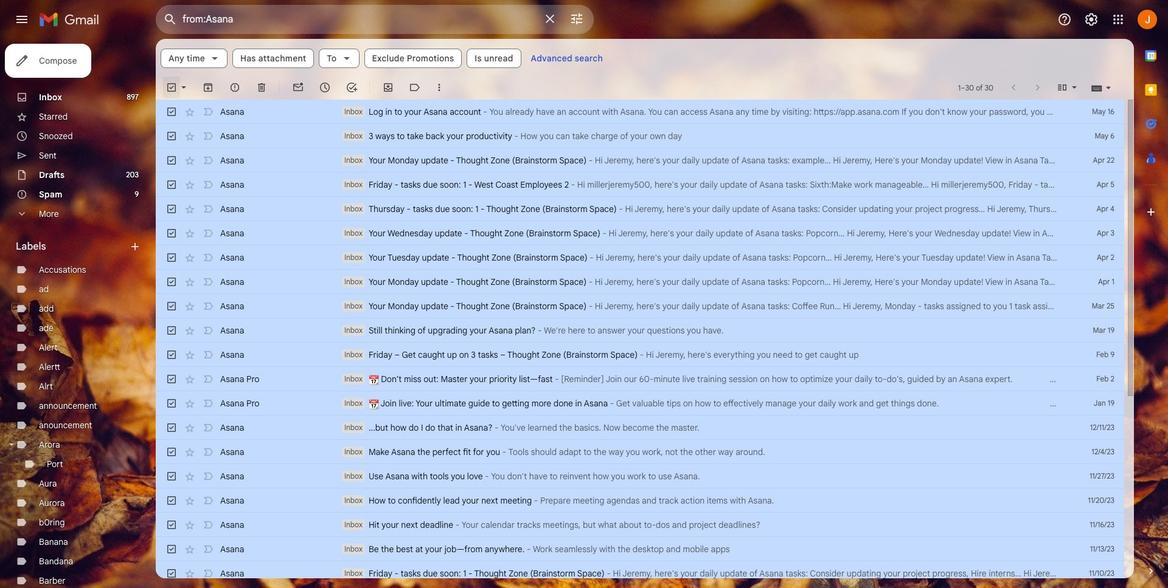 Task type: vqa. For each thing, say whether or not it's contained in the screenshot.
Jack to the bottom
no



Task type: locate. For each thing, give the bounding box(es) containing it.
1 vertical spatial 📆 image
[[369, 400, 379, 410]]

None search field
[[156, 5, 594, 34]]

main menu image
[[15, 12, 29, 27]]

clear search image
[[538, 7, 562, 31]]

gmail image
[[39, 7, 105, 32]]

13 row from the top
[[156, 392, 1124, 416]]

heading
[[16, 241, 129, 253]]

tab list
[[1134, 39, 1168, 545]]

📆 image
[[369, 375, 379, 386], [369, 400, 379, 410]]

1 📆 image from the top
[[369, 375, 379, 386]]

0 vertical spatial 📆 image
[[369, 375, 379, 386]]

16 row from the top
[[156, 465, 1124, 489]]

None checkbox
[[165, 106, 178, 118], [165, 155, 178, 167], [165, 252, 178, 264], [165, 325, 178, 337], [165, 349, 178, 361], [165, 398, 178, 410], [165, 471, 178, 483], [165, 495, 178, 507], [165, 520, 178, 532], [165, 544, 178, 556], [165, 568, 178, 580], [165, 106, 178, 118], [165, 155, 178, 167], [165, 252, 178, 264], [165, 325, 178, 337], [165, 349, 178, 361], [165, 398, 178, 410], [165, 471, 178, 483], [165, 495, 178, 507], [165, 520, 178, 532], [165, 544, 178, 556], [165, 568, 178, 580]]

select input tool image
[[1105, 83, 1112, 92]]

8 row from the top
[[156, 270, 1124, 294]]

navigation
[[0, 39, 156, 589]]

main content
[[156, 39, 1134, 589]]

1 row from the top
[[156, 100, 1124, 124]]

delete image
[[256, 82, 268, 94]]

row
[[156, 100, 1124, 124], [156, 124, 1124, 148], [156, 148, 1124, 173], [156, 173, 1124, 197], [156, 197, 1124, 221], [156, 221, 1124, 246], [156, 246, 1124, 270], [156, 270, 1124, 294], [156, 294, 1124, 319], [156, 319, 1124, 343], [156, 343, 1124, 367], [156, 367, 1124, 392], [156, 392, 1124, 416], [156, 416, 1124, 441], [156, 441, 1124, 465], [156, 465, 1124, 489], [156, 489, 1124, 514], [156, 514, 1124, 538], [156, 538, 1124, 562], [156, 562, 1124, 587]]

9 row from the top
[[156, 294, 1124, 319]]

labels image
[[409, 82, 421, 94]]

15 row from the top
[[156, 441, 1124, 465]]

18 row from the top
[[156, 514, 1124, 538]]

None checkbox
[[165, 82, 178, 94], [165, 130, 178, 142], [165, 179, 178, 191], [165, 203, 178, 215], [165, 228, 178, 240], [165, 276, 178, 288], [165, 301, 178, 313], [165, 374, 178, 386], [165, 422, 178, 434], [165, 447, 178, 459], [165, 82, 178, 94], [165, 130, 178, 142], [165, 179, 178, 191], [165, 203, 178, 215], [165, 228, 178, 240], [165, 276, 178, 288], [165, 301, 178, 313], [165, 374, 178, 386], [165, 422, 178, 434], [165, 447, 178, 459]]

settings image
[[1084, 12, 1099, 27]]



Task type: describe. For each thing, give the bounding box(es) containing it.
14 row from the top
[[156, 416, 1124, 441]]

12 row from the top
[[156, 367, 1124, 392]]

19 row from the top
[[156, 538, 1124, 562]]

support image
[[1057, 12, 1072, 27]]

6 row from the top
[[156, 221, 1124, 246]]

add to tasks image
[[346, 82, 358, 94]]

move to inbox image
[[382, 82, 394, 94]]

2 row from the top
[[156, 124, 1124, 148]]

Search mail text field
[[183, 13, 535, 26]]

search mail image
[[159, 9, 181, 30]]

4 row from the top
[[156, 173, 1124, 197]]

archive image
[[202, 82, 214, 94]]

report spam image
[[229, 82, 241, 94]]

toggle split pane mode image
[[1056, 82, 1068, 94]]

7 row from the top
[[156, 246, 1124, 270]]

5 row from the top
[[156, 197, 1124, 221]]

snooze image
[[319, 82, 331, 94]]

2 📆 image from the top
[[369, 400, 379, 410]]

20 row from the top
[[156, 562, 1124, 587]]

17 row from the top
[[156, 489, 1124, 514]]

11 row from the top
[[156, 343, 1124, 367]]

3 row from the top
[[156, 148, 1124, 173]]

10 row from the top
[[156, 319, 1124, 343]]

more email options image
[[433, 82, 445, 94]]

advanced search options image
[[565, 7, 589, 31]]



